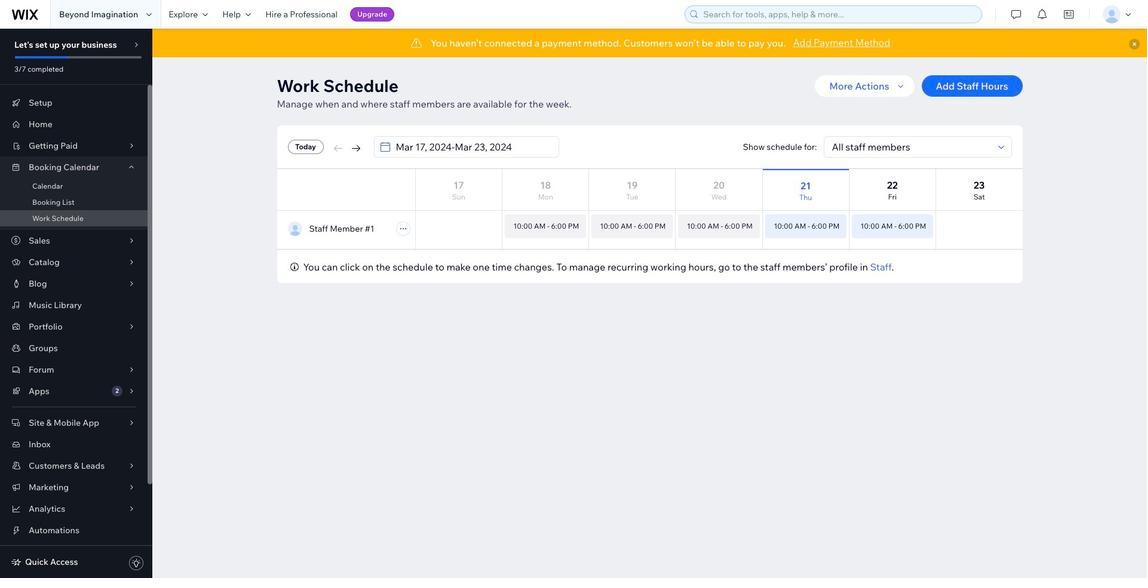 Task type: describe. For each thing, give the bounding box(es) containing it.
sidebar element
[[0, 29, 152, 579]]

Mar 17, 2024-Mar 23, 2024 field
[[392, 137, 555, 157]]



Task type: vqa. For each thing, say whether or not it's contained in the screenshot.
your to the bottom
no



Task type: locate. For each thing, give the bounding box(es) containing it.
alert
[[152, 29, 1148, 57]]

None field
[[829, 137, 995, 157]]

grid
[[277, 169, 1023, 258]]

Search for tools, apps, help & more... field
[[700, 6, 979, 23]]



